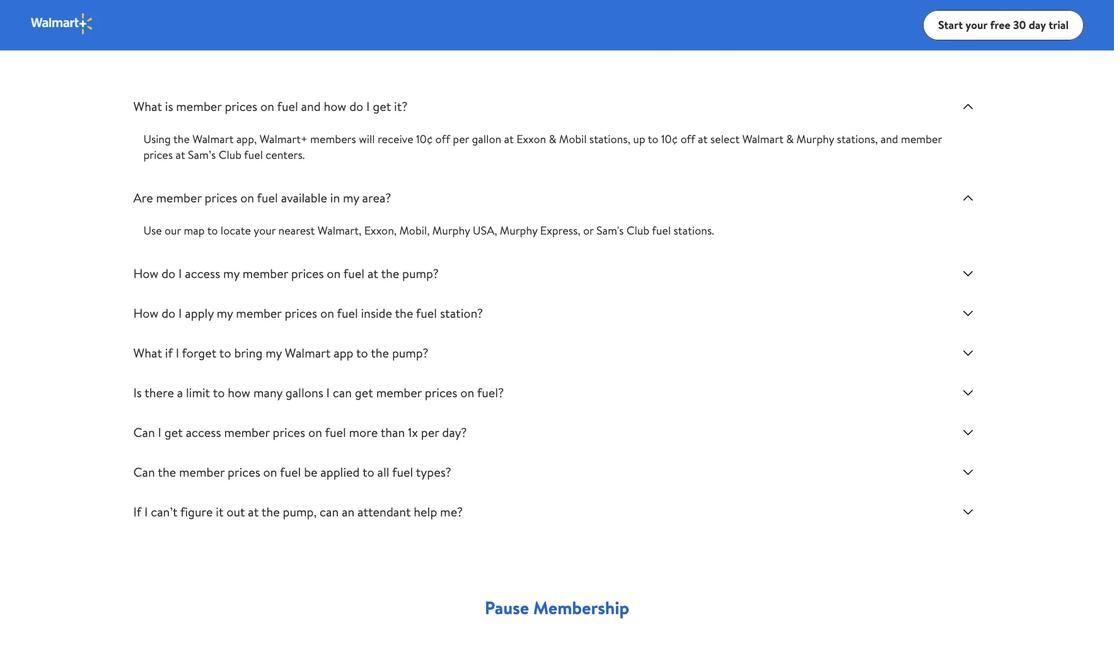 Task type: locate. For each thing, give the bounding box(es) containing it.
to left bring
[[219, 344, 231, 361]]

what is member prices on fuel and how do i get it?
[[133, 98, 408, 115]]

can
[[133, 424, 155, 441], [133, 464, 155, 481]]

1 vertical spatial and
[[881, 131, 898, 147]]

prices up app,
[[225, 98, 257, 115]]

0 horizontal spatial off
[[436, 131, 450, 147]]

get up more
[[355, 384, 373, 401]]

1 horizontal spatial club
[[627, 223, 650, 238]]

how for how do i apply my member prices on fuel inside the fuel station?
[[133, 305, 159, 322]]

to right up
[[648, 131, 659, 147]]

can right gallons
[[333, 384, 352, 401]]

app,
[[236, 131, 257, 147]]

1 horizontal spatial off
[[681, 131, 695, 147]]

how do i access my member prices on fuel at the pump? image
[[961, 266, 976, 281]]

your left the free
[[966, 17, 988, 33]]

what left is
[[133, 98, 162, 115]]

0 vertical spatial do
[[349, 98, 363, 115]]

fuel left more
[[325, 424, 346, 441]]

how up members
[[324, 98, 346, 115]]

how
[[324, 98, 346, 115], [228, 384, 250, 401]]

0 horizontal spatial per
[[421, 424, 439, 441]]

0 vertical spatial what
[[133, 98, 162, 115]]

0 vertical spatial can
[[133, 424, 155, 441]]

0 vertical spatial pump?
[[402, 265, 439, 282]]

on left fuel? at the left of page
[[461, 384, 474, 401]]

1 vertical spatial what
[[133, 344, 162, 361]]

can the member prices on fuel be applied to all fuel types?
[[133, 464, 451, 481]]

mobil,
[[400, 223, 430, 238]]

get for it?
[[373, 98, 391, 115]]

1 can from the top
[[133, 424, 155, 441]]

at up inside
[[368, 265, 378, 282]]

2 vertical spatial do
[[162, 305, 176, 322]]

forget
[[182, 344, 217, 361]]

1 vertical spatial pump?
[[392, 344, 429, 361]]

is
[[133, 384, 142, 401]]

area?
[[362, 189, 391, 206]]

member inside "using the walmart app, walmart+ members will receive 10¢ off per gallon at exxon & mobil stations, up to 10¢ off at select walmart & murphy stations, and member prices at sam's club fuel centers."
[[901, 131, 942, 147]]

day?
[[442, 424, 467, 441]]

do for how do i access my member prices on fuel at the pump?
[[162, 265, 176, 282]]

on up locate
[[240, 189, 254, 206]]

at right gallon
[[504, 131, 514, 147]]

w+ image
[[30, 12, 94, 35]]

club right sam's
[[219, 147, 242, 163]]

can for pump,
[[320, 503, 339, 520]]

1 what from the top
[[133, 98, 162, 115]]

get
[[373, 98, 391, 115], [355, 384, 373, 401], [164, 424, 183, 441]]

1 vertical spatial can
[[320, 503, 339, 520]]

do down the our
[[162, 265, 176, 282]]

pump? down inside
[[392, 344, 429, 361]]

do for how do i apply my member prices on fuel inside the fuel station?
[[162, 305, 176, 322]]

locate
[[221, 223, 251, 238]]

your
[[966, 17, 988, 33], [254, 223, 276, 238]]

fuel left centers.
[[244, 147, 263, 163]]

to
[[648, 131, 659, 147], [207, 223, 218, 238], [219, 344, 231, 361], [356, 344, 368, 361], [213, 384, 225, 401], [363, 464, 374, 481]]

is
[[165, 98, 173, 115]]

10¢ right up
[[661, 131, 678, 147]]

1 horizontal spatial 10¢
[[661, 131, 678, 147]]

can up if
[[133, 464, 155, 481]]

can for can i get access member prices on fuel more than 1x per day?
[[133, 424, 155, 441]]

1x
[[408, 424, 418, 441]]

use our map to locate your nearest walmart, exxon, mobil, murphy usa, murphy express, or sam's club fuel stations.
[[143, 223, 714, 238]]

can i get access member prices on fuel more than 1x per day? image
[[961, 425, 976, 440]]

off left select
[[681, 131, 695, 147]]

what for what is member prices on fuel and how do i get it?
[[133, 98, 162, 115]]

prices
[[225, 98, 257, 115], [143, 147, 173, 163], [205, 189, 237, 206], [291, 265, 324, 282], [285, 305, 317, 322], [425, 384, 458, 401], [273, 424, 305, 441], [228, 464, 260, 481]]

pump,
[[283, 503, 317, 520]]

a
[[177, 384, 183, 401]]

stations.
[[674, 223, 714, 238]]

how down use
[[133, 265, 159, 282]]

1 vertical spatial per
[[421, 424, 439, 441]]

the right using on the left of the page
[[173, 131, 190, 147]]

an
[[342, 503, 355, 520]]

1 horizontal spatial how
[[324, 98, 346, 115]]

fuel
[[277, 98, 298, 115], [244, 147, 263, 163], [257, 189, 278, 206], [652, 223, 671, 238], [344, 265, 365, 282], [337, 305, 358, 322], [416, 305, 437, 322], [325, 424, 346, 441], [280, 464, 301, 481], [392, 464, 413, 481]]

get left 'it?'
[[373, 98, 391, 115]]

pump? for what if i forget to bring my walmart app to the pump?
[[392, 344, 429, 361]]

stations,
[[590, 131, 631, 147], [837, 131, 878, 147]]

murphy
[[797, 131, 834, 147], [433, 223, 470, 238], [500, 223, 538, 238]]

limit
[[186, 384, 210, 401]]

1 horizontal spatial and
[[881, 131, 898, 147]]

1 horizontal spatial per
[[453, 131, 469, 147]]

0 horizontal spatial murphy
[[433, 223, 470, 238]]

walmart
[[192, 131, 234, 147], [743, 131, 784, 147], [285, 344, 331, 361]]

2 what from the top
[[133, 344, 162, 361]]

if i can't figure it out at the pump, can an attendant help me?
[[133, 503, 463, 520]]

0 vertical spatial get
[[373, 98, 391, 115]]

access down limit
[[186, 424, 221, 441]]

access up apply
[[185, 265, 220, 282]]

off left gallon
[[436, 131, 450, 147]]

membership
[[533, 595, 630, 620]]

2 stations, from the left
[[837, 131, 878, 147]]

how left many
[[228, 384, 250, 401]]

1 horizontal spatial &
[[786, 131, 794, 147]]

can
[[333, 384, 352, 401], [320, 503, 339, 520]]

the up inside
[[381, 265, 399, 282]]

to right limit
[[213, 384, 225, 401]]

1 how from the top
[[133, 265, 159, 282]]

1 vertical spatial do
[[162, 265, 176, 282]]

i
[[366, 98, 370, 115], [179, 265, 182, 282], [179, 305, 182, 322], [176, 344, 179, 361], [326, 384, 330, 401], [158, 424, 161, 441], [144, 503, 148, 520]]

at left sam's
[[176, 147, 185, 163]]

or
[[583, 223, 594, 238]]

0 horizontal spatial club
[[219, 147, 242, 163]]

are member prices on fuel available in my area? image
[[961, 190, 976, 206]]

there
[[145, 384, 174, 401]]

exxon,
[[364, 223, 397, 238]]

on
[[260, 98, 274, 115], [240, 189, 254, 206], [327, 265, 341, 282], [320, 305, 334, 322], [461, 384, 474, 401], [308, 424, 322, 441], [263, 464, 277, 481]]

fuel left inside
[[337, 305, 358, 322]]

fuel left the be
[[280, 464, 301, 481]]

applied
[[321, 464, 360, 481]]

1 vertical spatial how
[[133, 305, 159, 322]]

and inside "using the walmart app, walmart+ members will receive 10¢ off per gallon at exxon & mobil stations, up to 10¢ off at select walmart & murphy stations, and member prices at sam's club fuel centers."
[[881, 131, 898, 147]]

1 horizontal spatial stations,
[[837, 131, 878, 147]]

2 off from the left
[[681, 131, 695, 147]]

1 vertical spatial get
[[355, 384, 373, 401]]

0 vertical spatial how
[[133, 265, 159, 282]]

1 horizontal spatial your
[[966, 17, 988, 33]]

map
[[184, 223, 205, 238]]

0 vertical spatial per
[[453, 131, 469, 147]]

prices up day?
[[425, 384, 458, 401]]

to right map
[[207, 223, 218, 238]]

0 vertical spatial access
[[185, 265, 220, 282]]

1 10¢ from the left
[[416, 131, 433, 147]]

what if i forget to bring my walmart app to the pump? image
[[961, 346, 976, 361]]

benefit
[[547, 29, 604, 54]]

fuel
[[511, 29, 543, 54]]

1 off from the left
[[436, 131, 450, 147]]

what
[[133, 98, 162, 115], [133, 344, 162, 361]]

pump? down the mobil,
[[402, 265, 439, 282]]

1 stations, from the left
[[590, 131, 631, 147]]

1 vertical spatial how
[[228, 384, 250, 401]]

many
[[253, 384, 283, 401]]

per right 1x
[[421, 424, 439, 441]]

at left select
[[698, 131, 708, 147]]

my
[[343, 189, 359, 206], [223, 265, 240, 282], [217, 305, 233, 322], [266, 344, 282, 361]]

to inside "using the walmart app, walmart+ members will receive 10¢ off per gallon at exxon & mobil stations, up to 10¢ off at select walmart & murphy stations, and member prices at sam's club fuel centers."
[[648, 131, 659, 147]]

member
[[176, 98, 222, 115], [901, 131, 942, 147], [156, 189, 202, 206], [243, 265, 288, 282], [236, 305, 282, 322], [376, 384, 422, 401], [224, 424, 270, 441], [179, 464, 225, 481]]

walmart right select
[[743, 131, 784, 147]]

sam's
[[188, 147, 216, 163]]

do
[[349, 98, 363, 115], [162, 265, 176, 282], [162, 305, 176, 322]]

the right app
[[371, 344, 389, 361]]

pause
[[485, 595, 529, 620]]

10¢ right receive
[[416, 131, 433, 147]]

0 horizontal spatial and
[[301, 98, 321, 115]]

&
[[549, 131, 557, 147], [786, 131, 794, 147]]

2 horizontal spatial murphy
[[797, 131, 834, 147]]

can down is
[[133, 424, 155, 441]]

can left an
[[320, 503, 339, 520]]

1 vertical spatial can
[[133, 464, 155, 481]]

1 & from the left
[[549, 131, 557, 147]]

your right locate
[[254, 223, 276, 238]]

0 horizontal spatial stations,
[[590, 131, 631, 147]]

2 how from the top
[[133, 305, 159, 322]]

0 vertical spatial club
[[219, 147, 242, 163]]

1 vertical spatial your
[[254, 223, 276, 238]]

do left apply
[[162, 305, 176, 322]]

1 vertical spatial access
[[186, 424, 221, 441]]

prices left sam's
[[143, 147, 173, 163]]

fuel down walmart,
[[344, 265, 365, 282]]

to right app
[[356, 344, 368, 361]]

is there a limit to how many gallons i can get member prices on fuel? image
[[961, 385, 976, 400]]

how left apply
[[133, 305, 159, 322]]

can for i
[[333, 384, 352, 401]]

10¢
[[416, 131, 433, 147], [661, 131, 678, 147]]

2 can from the top
[[133, 464, 155, 481]]

the
[[173, 131, 190, 147], [381, 265, 399, 282], [395, 305, 413, 322], [371, 344, 389, 361], [158, 464, 176, 481], [262, 503, 280, 520]]

pump?
[[402, 265, 439, 282], [392, 344, 429, 361]]

per
[[453, 131, 469, 147], [421, 424, 439, 441]]

walmart left app
[[285, 344, 331, 361]]

do up the will at the left of page
[[349, 98, 363, 115]]

bring
[[234, 344, 263, 361]]

fuel left station?
[[416, 305, 437, 322]]

get down a
[[164, 424, 183, 441]]

start your free 30 day trial button
[[923, 10, 1084, 40]]

0 horizontal spatial &
[[549, 131, 557, 147]]

access for i
[[185, 265, 220, 282]]

pump? for how do i access my member prices on fuel at the pump?
[[402, 265, 439, 282]]

0 vertical spatial your
[[966, 17, 988, 33]]

at right out
[[248, 503, 259, 520]]

what left if
[[133, 344, 162, 361]]

club
[[219, 147, 242, 163], [627, 223, 650, 238]]

1 horizontal spatial walmart
[[285, 344, 331, 361]]

0 horizontal spatial how
[[228, 384, 250, 401]]

prices up out
[[228, 464, 260, 481]]

walmart left app,
[[192, 131, 234, 147]]

free
[[990, 17, 1011, 33]]

0 horizontal spatial 10¢
[[416, 131, 433, 147]]

start
[[938, 17, 963, 33]]

0 vertical spatial can
[[333, 384, 352, 401]]

per left gallon
[[453, 131, 469, 147]]

off
[[436, 131, 450, 147], [681, 131, 695, 147]]

our
[[165, 223, 181, 238]]

club right sam's
[[627, 223, 650, 238]]

fuel inside "using the walmart app, walmart+ members will receive 10¢ off per gallon at exxon & mobil stations, up to 10¢ off at select walmart & murphy stations, and member prices at sam's club fuel centers."
[[244, 147, 263, 163]]



Task type: vqa. For each thing, say whether or not it's contained in the screenshot.
Pickup tomorrow related to Yellowstone Round Kitchen Table Placemat, Beth Collection
no



Task type: describe. For each thing, give the bounding box(es) containing it.
walmart+
[[260, 131, 308, 147]]

out
[[227, 503, 245, 520]]

the left pump, at the left bottom
[[262, 503, 280, 520]]

gallon
[[472, 131, 502, 147]]

if
[[165, 344, 173, 361]]

1 horizontal spatial murphy
[[500, 223, 538, 238]]

2 horizontal spatial walmart
[[743, 131, 784, 147]]

on down walmart,
[[327, 265, 341, 282]]

up
[[633, 131, 645, 147]]

available
[[281, 189, 327, 206]]

members
[[310, 131, 356, 147]]

fuel right all at the bottom of the page
[[392, 464, 413, 481]]

day
[[1029, 17, 1046, 33]]

fuel left stations.
[[652, 223, 671, 238]]

pause membership
[[485, 595, 630, 620]]

per inside "using the walmart app, walmart+ members will receive 10¢ off per gallon at exxon & mobil stations, up to 10¢ off at select walmart & murphy stations, and member prices at sam's club fuel centers."
[[453, 131, 469, 147]]

prices up locate
[[205, 189, 237, 206]]

it?
[[394, 98, 408, 115]]

the right inside
[[395, 305, 413, 322]]

use
[[143, 223, 162, 238]]

prices up the how do i apply my member prices on fuel inside the fuel station?
[[291, 265, 324, 282]]

how do i access my member prices on fuel at the pump?
[[133, 265, 439, 282]]

help
[[414, 503, 437, 520]]

inside
[[361, 305, 392, 322]]

mobil
[[559, 131, 587, 147]]

attendant
[[358, 503, 411, 520]]

0 horizontal spatial your
[[254, 223, 276, 238]]

me?
[[440, 503, 463, 520]]

1 vertical spatial club
[[627, 223, 650, 238]]

get for member
[[355, 384, 373, 401]]

prices up the can the member prices on fuel be applied to all fuel types?
[[273, 424, 305, 441]]

all
[[377, 464, 389, 481]]

my right apply
[[217, 305, 233, 322]]

2 vertical spatial get
[[164, 424, 183, 441]]

what is member prices on fuel and how do i get it? image
[[961, 99, 976, 114]]

access for get
[[186, 424, 221, 441]]

using the walmart app, walmart+ members will receive 10¢ off per gallon at exxon & mobil stations, up to 10¢ off at select walmart & murphy stations, and member prices at sam's club fuel centers.
[[143, 131, 942, 163]]

figure
[[180, 503, 213, 520]]

walmart,
[[318, 223, 362, 238]]

gallons
[[286, 384, 323, 401]]

0 horizontal spatial walmart
[[192, 131, 234, 147]]

how for how do i access my member prices on fuel at the pump?
[[133, 265, 159, 282]]

types?
[[416, 464, 451, 481]]

if i can't figure it out at the pump, can an attendant help me? image
[[961, 505, 976, 520]]

exxon
[[517, 131, 546, 147]]

on up walmart+ at the left
[[260, 98, 274, 115]]

0 vertical spatial and
[[301, 98, 321, 115]]

my right bring
[[266, 344, 282, 361]]

are
[[133, 189, 153, 206]]

receive
[[378, 131, 413, 147]]

start your free 30 day trial
[[938, 17, 1069, 33]]

it
[[216, 503, 224, 520]]

on down is there a limit to how many gallons i can get member prices on fuel? at left
[[308, 424, 322, 441]]

can for can the member prices on fuel be applied to all fuel types?
[[133, 464, 155, 481]]

my down locate
[[223, 265, 240, 282]]

in
[[330, 189, 340, 206]]

than
[[381, 424, 405, 441]]

the inside "using the walmart app, walmart+ members will receive 10¢ off per gallon at exxon & mobil stations, up to 10¢ off at select walmart & murphy stations, and member prices at sam's club fuel centers."
[[173, 131, 190, 147]]

nearest
[[278, 223, 315, 238]]

fuel benefit
[[511, 29, 604, 54]]

how do i apply my member prices on fuel inside the fuel station?
[[133, 305, 483, 322]]

on left the be
[[263, 464, 277, 481]]

fuel?
[[477, 384, 504, 401]]

can't
[[151, 503, 178, 520]]

your inside button
[[966, 17, 988, 33]]

if
[[133, 503, 141, 520]]

are member prices on fuel available in my area?
[[133, 189, 391, 206]]

can i get access member prices on fuel more than 1x per day?
[[133, 424, 467, 441]]

club inside "using the walmart app, walmart+ members will receive 10¢ off per gallon at exxon & mobil stations, up to 10¢ off at select walmart & murphy stations, and member prices at sam's club fuel centers."
[[219, 147, 242, 163]]

fuel left available
[[257, 189, 278, 206]]

how do i apply my member prices on fuel inside the fuel station? image
[[961, 306, 976, 321]]

more
[[349, 424, 378, 441]]

the up can't
[[158, 464, 176, 481]]

what if i forget to bring my walmart app to the pump?
[[133, 344, 429, 361]]

sam's
[[597, 223, 624, 238]]

30
[[1013, 17, 1026, 33]]

apply
[[185, 305, 214, 322]]

2 & from the left
[[786, 131, 794, 147]]

my right in
[[343, 189, 359, 206]]

murphy inside "using the walmart app, walmart+ members will receive 10¢ off per gallon at exxon & mobil stations, up to 10¢ off at select walmart & murphy stations, and member prices at sam's club fuel centers."
[[797, 131, 834, 147]]

will
[[359, 131, 375, 147]]

using
[[143, 131, 171, 147]]

is there a limit to how many gallons i can get member prices on fuel?
[[133, 384, 504, 401]]

be
[[304, 464, 318, 481]]

fuel up walmart+ at the left
[[277, 98, 298, 115]]

on up app
[[320, 305, 334, 322]]

usa,
[[473, 223, 497, 238]]

trial
[[1049, 17, 1069, 33]]

2 10¢ from the left
[[661, 131, 678, 147]]

to left all at the bottom of the page
[[363, 464, 374, 481]]

select
[[711, 131, 740, 147]]

express,
[[540, 223, 581, 238]]

can the member prices on fuel be applied to all fuel types? image
[[961, 465, 976, 480]]

what for what if i forget to bring my walmart app to the pump?
[[133, 344, 162, 361]]

app
[[334, 344, 353, 361]]

prices down how do i access my member prices on fuel at the pump?
[[285, 305, 317, 322]]

0 vertical spatial how
[[324, 98, 346, 115]]

centers.
[[266, 147, 305, 163]]

prices inside "using the walmart app, walmart+ members will receive 10¢ off per gallon at exxon & mobil stations, up to 10¢ off at select walmart & murphy stations, and member prices at sam's club fuel centers."
[[143, 147, 173, 163]]

station?
[[440, 305, 483, 322]]



